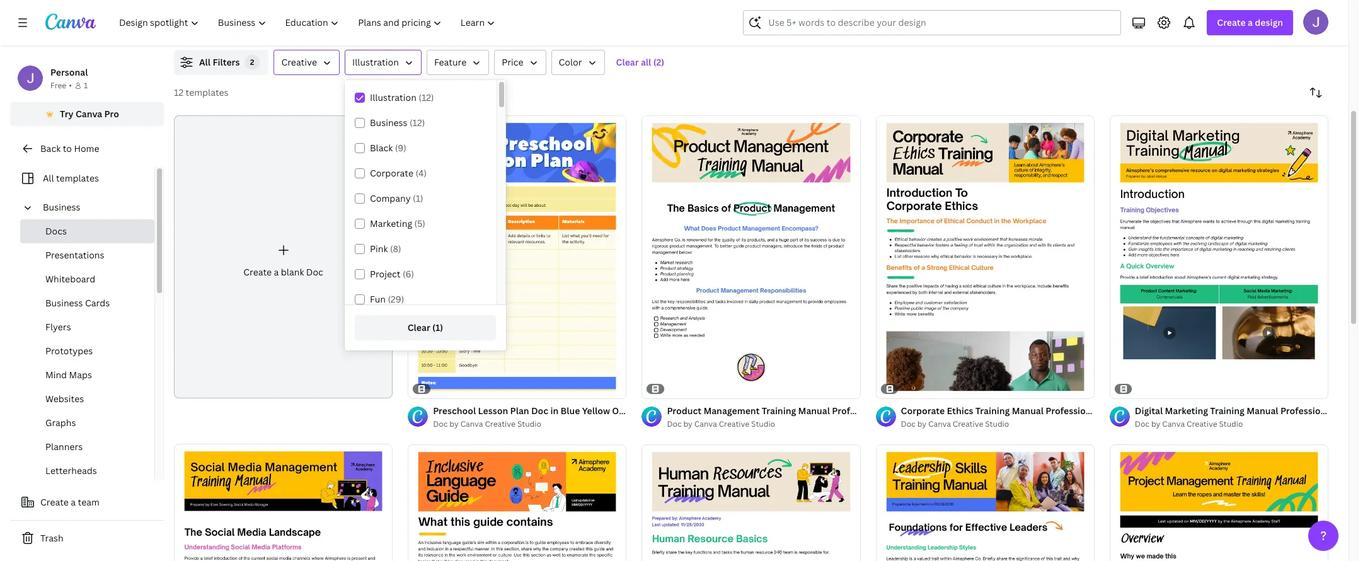 Task type: locate. For each thing, give the bounding box(es) containing it.
graphs link
[[20, 411, 154, 435]]

0 vertical spatial all
[[199, 56, 211, 68]]

2 vertical spatial business
[[45, 297, 83, 309]]

2 vertical spatial a
[[71, 496, 76, 508]]

(8)
[[390, 243, 401, 255]]

business inside 'business' link
[[43, 201, 80, 213]]

illustration inside button
[[352, 56, 399, 68]]

business up black (9)
[[370, 117, 408, 129]]

1 horizontal spatial a
[[274, 266, 279, 278]]

illustration
[[352, 56, 399, 68], [370, 91, 417, 103]]

business for business
[[43, 201, 80, 213]]

create inside dropdown button
[[1218, 16, 1246, 28]]

(12) down "illustration (12)"
[[410, 117, 425, 129]]

mind maps
[[45, 369, 92, 381]]

1 vertical spatial templates
[[56, 172, 99, 184]]

business (12)
[[370, 117, 425, 129]]

studio
[[518, 419, 542, 429], [752, 419, 776, 429], [986, 419, 1010, 429], [1220, 419, 1244, 429]]

business up flyers
[[45, 297, 83, 309]]

a left design at the top right of the page
[[1249, 16, 1254, 28]]

company (1)
[[370, 192, 424, 204]]

1 doc by canva creative studio link from the left
[[433, 418, 627, 431]]

3 by from the left
[[918, 419, 927, 429]]

clear (1) button
[[355, 315, 496, 341]]

all for all templates
[[43, 172, 54, 184]]

leadership skills training manual professional doc in yellow green purple playful professional style image
[[876, 444, 1095, 561]]

1 vertical spatial clear
[[408, 322, 431, 334]]

0 vertical spatial templates
[[186, 86, 229, 98]]

4 by from the left
[[1152, 419, 1161, 429]]

all templates link
[[18, 166, 147, 190]]

business up docs
[[43, 201, 80, 213]]

4 doc by canva creative studio link from the left
[[1136, 418, 1329, 431]]

business cards link
[[20, 291, 154, 315]]

fun (29)
[[370, 293, 404, 305]]

templates for all templates
[[56, 172, 99, 184]]

doc by canva creative studio for the project management training manual professional doc in yellow black white playful professional style image
[[1136, 419, 1244, 429]]

1 vertical spatial illustration
[[370, 91, 417, 103]]

studio for the project management training manual professional doc in yellow black white playful professional style image
[[1220, 419, 1244, 429]]

a inside create a team button
[[71, 496, 76, 508]]

templates right 12
[[186, 86, 229, 98]]

all
[[199, 56, 211, 68], [43, 172, 54, 184]]

1 horizontal spatial all
[[199, 56, 211, 68]]

doc by canva creative studio link for the inclusive language guide professional doc in orange yellow purple playful professional style image at the left of page
[[433, 418, 627, 431]]

doc by canva creative studio link
[[433, 418, 627, 431], [667, 418, 861, 431], [901, 418, 1095, 431], [1136, 418, 1329, 431]]

1 vertical spatial business
[[43, 201, 80, 213]]

canva for 'product management training manual professional doc in yellow green pink playful professional style' image
[[695, 419, 717, 429]]

1 vertical spatial all
[[43, 172, 54, 184]]

create for create a design
[[1218, 16, 1246, 28]]

(9)
[[395, 142, 407, 154]]

None search field
[[744, 10, 1122, 35]]

(12) for illustration (12)
[[419, 91, 434, 103]]

back
[[40, 143, 61, 154]]

0 horizontal spatial create
[[40, 496, 69, 508]]

doc by canva creative studio link for human resource training manual professional doc in beige yellow pink playful professional style image at the bottom of the page
[[667, 418, 861, 431]]

2 by from the left
[[684, 419, 693, 429]]

1 studio from the left
[[518, 419, 542, 429]]

all left filters
[[199, 56, 211, 68]]

creative
[[282, 56, 317, 68], [485, 419, 516, 429], [719, 419, 750, 429], [953, 419, 984, 429], [1187, 419, 1218, 429]]

(2)
[[654, 56, 665, 68]]

doc by canva creative studio for leadership skills training manual professional doc in yellow green purple playful professional style image
[[901, 419, 1010, 429]]

a for design
[[1249, 16, 1254, 28]]

1 vertical spatial (12)
[[410, 117, 425, 129]]

create left design at the top right of the page
[[1218, 16, 1246, 28]]

create a design
[[1218, 16, 1284, 28]]

docs
[[45, 225, 67, 237]]

2 vertical spatial create
[[40, 496, 69, 508]]

1 horizontal spatial templates
[[186, 86, 229, 98]]

clear
[[616, 56, 639, 68], [408, 322, 431, 334]]

0 vertical spatial business
[[370, 117, 408, 129]]

0 vertical spatial a
[[1249, 16, 1254, 28]]

(12)
[[419, 91, 434, 103], [410, 117, 425, 129]]

1 horizontal spatial create
[[244, 266, 272, 278]]

jacob simon image
[[1304, 9, 1329, 35]]

prototypes
[[45, 345, 93, 357]]

templates inside all templates link
[[56, 172, 99, 184]]

business
[[370, 117, 408, 129], [43, 201, 80, 213], [45, 297, 83, 309]]

creative for corporate ethics training manual professional doc in yellow orange green playful professional style "image"
[[953, 419, 984, 429]]

illustration up "illustration (12)"
[[352, 56, 399, 68]]

doc
[[306, 266, 323, 278], [532, 405, 549, 417], [433, 419, 448, 429], [667, 419, 682, 429], [901, 419, 916, 429], [1136, 419, 1150, 429]]

human resource training manual professional doc in beige yellow pink playful professional style image
[[642, 444, 861, 561]]

filters
[[213, 56, 240, 68]]

create a design button
[[1208, 10, 1294, 35]]

2 horizontal spatial doc by canva creative studio
[[1136, 419, 1244, 429]]

inclusive language guide professional doc in orange yellow purple playful professional style image
[[408, 444, 627, 561]]

clear for clear all (2)
[[616, 56, 639, 68]]

3 doc by canva creative studio link from the left
[[901, 418, 1095, 431]]

creative inside button
[[282, 56, 317, 68]]

3 doc by canva creative studio from the left
[[1136, 419, 1244, 429]]

a inside create a design dropdown button
[[1249, 16, 1254, 28]]

(4)
[[416, 167, 427, 179]]

pink
[[370, 243, 388, 255]]

illustration for illustration (12)
[[370, 91, 417, 103]]

canva
[[76, 108, 102, 120], [461, 419, 483, 429], [695, 419, 717, 429], [929, 419, 951, 429], [1163, 419, 1186, 429]]

canva for digital marketing training manual professional doc in green purple yellow playful professional style image
[[1163, 419, 1186, 429]]

illustration up business (12)
[[370, 91, 417, 103]]

2 studio from the left
[[752, 419, 776, 429]]

maps
[[69, 369, 92, 381]]

1 doc by canva creative studio from the left
[[667, 419, 776, 429]]

all down back
[[43, 172, 54, 184]]

0 vertical spatial (1)
[[413, 192, 424, 204]]

0 horizontal spatial clear
[[408, 322, 431, 334]]

4 studio from the left
[[1220, 419, 1244, 429]]

0 vertical spatial clear
[[616, 56, 639, 68]]

create
[[1218, 16, 1246, 28], [244, 266, 272, 278], [40, 496, 69, 508]]

1 vertical spatial (1)
[[433, 322, 443, 334]]

2 doc by canva creative studio link from the left
[[667, 418, 861, 431]]

corporate ethics training manual professional doc in yellow orange green playful professional style image
[[876, 115, 1095, 399]]

business inside 'business cards' link
[[45, 297, 83, 309]]

clear for clear (1)
[[408, 322, 431, 334]]

doc by canva creative studio link for the project management training manual professional doc in yellow black white playful professional style image
[[1136, 418, 1329, 431]]

all for all filters
[[199, 56, 211, 68]]

1 vertical spatial create
[[244, 266, 272, 278]]

preschool
[[433, 405, 476, 417]]

(5)
[[415, 218, 426, 230]]

1 horizontal spatial (1)
[[433, 322, 443, 334]]

marketing (5)
[[370, 218, 426, 230]]

0 horizontal spatial templates
[[56, 172, 99, 184]]

business for business cards
[[45, 297, 83, 309]]

flyers
[[45, 321, 71, 333]]

trash link
[[10, 526, 164, 551]]

2 doc by canva creative studio from the left
[[901, 419, 1010, 429]]

2 horizontal spatial a
[[1249, 16, 1254, 28]]

doc by canva creative studio link for leadership skills training manual professional doc in yellow green purple playful professional style image
[[901, 418, 1095, 431]]

company
[[370, 192, 411, 204]]

1 by from the left
[[450, 419, 459, 429]]

Search search field
[[769, 11, 1114, 35]]

1 horizontal spatial doc by canva creative studio
[[901, 419, 1010, 429]]

digital marketing training manual professional doc in green purple yellow playful professional style image
[[1110, 115, 1329, 399]]

0 vertical spatial illustration
[[352, 56, 399, 68]]

a inside create a blank doc element
[[274, 266, 279, 278]]

0 horizontal spatial (1)
[[413, 192, 424, 204]]

style
[[660, 405, 682, 417]]

social media management training manual professional doc in yellow purple blue playful professional style image
[[174, 444, 393, 561]]

(12) for business (12)
[[410, 117, 425, 129]]

design
[[1256, 16, 1284, 28]]

1 horizontal spatial clear
[[616, 56, 639, 68]]

1 vertical spatial a
[[274, 266, 279, 278]]

create left team
[[40, 496, 69, 508]]

black (9)
[[370, 142, 407, 154]]

preschool lesson plan doc in blue yellow orange 3d style doc by canva creative studio
[[433, 405, 682, 429]]

0 horizontal spatial doc by canva creative studio
[[667, 419, 776, 429]]

prototypes link
[[20, 339, 154, 363]]

product management training manual professional doc in yellow green pink playful professional style image
[[642, 115, 861, 399]]

2 horizontal spatial create
[[1218, 16, 1246, 28]]

0 horizontal spatial a
[[71, 496, 76, 508]]

all
[[641, 56, 652, 68]]

create a blank doc link
[[174, 115, 393, 399]]

Sort by button
[[1304, 80, 1329, 105]]

project (6)
[[370, 268, 414, 280]]

0 horizontal spatial all
[[43, 172, 54, 184]]

studio for human resource training manual professional doc in beige yellow pink playful professional style image at the bottom of the page
[[752, 419, 776, 429]]

3 studio from the left
[[986, 419, 1010, 429]]

all templates
[[43, 172, 99, 184]]

0 vertical spatial (12)
[[419, 91, 434, 103]]

templates down back to home
[[56, 172, 99, 184]]

top level navigation element
[[111, 10, 507, 35]]

trash
[[40, 532, 63, 544]]

0 vertical spatial create
[[1218, 16, 1246, 28]]

create a team
[[40, 496, 100, 508]]

a left team
[[71, 496, 76, 508]]

planners link
[[20, 435, 154, 459]]

2 filter options selected element
[[245, 55, 260, 70]]

by
[[450, 419, 459, 429], [684, 419, 693, 429], [918, 419, 927, 429], [1152, 419, 1161, 429]]

a left blank
[[274, 266, 279, 278]]

create a blank doc element
[[174, 115, 393, 399]]

create left blank
[[244, 266, 272, 278]]

(1) inside button
[[433, 322, 443, 334]]

create inside button
[[40, 496, 69, 508]]

marketing
[[370, 218, 412, 230]]

(12) up business (12)
[[419, 91, 434, 103]]



Task type: vqa. For each thing, say whether or not it's contained in the screenshot.


Task type: describe. For each thing, give the bounding box(es) containing it.
fun
[[370, 293, 386, 305]]

12 templates
[[174, 86, 229, 98]]

canva inside "preschool lesson plan doc in blue yellow orange 3d style doc by canva creative studio"
[[461, 419, 483, 429]]

preschool lesson plan doc in blue yellow orange 3d style image
[[408, 115, 627, 399]]

(29)
[[388, 293, 404, 305]]

2
[[250, 57, 255, 67]]

plan
[[510, 405, 529, 417]]

home
[[74, 143, 99, 154]]

by for leadership skills training manual professional doc in yellow green purple playful professional style image
[[918, 419, 927, 429]]

lesson
[[478, 405, 508, 417]]

illustration (12)
[[370, 91, 434, 103]]

feature button
[[427, 50, 489, 75]]

yellow
[[582, 405, 610, 417]]

websites
[[45, 393, 84, 405]]

pro
[[104, 108, 119, 120]]

templates for 12 templates
[[186, 86, 229, 98]]

team
[[78, 496, 100, 508]]

letterheads link
[[20, 459, 154, 483]]

3d
[[646, 405, 658, 417]]

price button
[[495, 50, 546, 75]]

creative for 'product management training manual professional doc in yellow green pink playful professional style' image
[[719, 419, 750, 429]]

a for blank
[[274, 266, 279, 278]]

feature
[[434, 56, 467, 68]]

graphs
[[45, 417, 76, 429]]

by for the project management training manual professional doc in yellow black white playful professional style image
[[1152, 419, 1161, 429]]

corporate (4)
[[370, 167, 427, 179]]

clear all (2)
[[616, 56, 665, 68]]

in
[[551, 405, 559, 417]]

canva inside try canva pro button
[[76, 108, 102, 120]]

presentations link
[[20, 243, 154, 267]]

whiteboard link
[[20, 267, 154, 291]]

studio inside "preschool lesson plan doc in blue yellow orange 3d style doc by canva creative studio"
[[518, 419, 542, 429]]

websites link
[[20, 387, 154, 411]]

try canva pro button
[[10, 102, 164, 126]]

back to home
[[40, 143, 99, 154]]

create a blank doc
[[244, 266, 323, 278]]

cards
[[85, 297, 110, 309]]

12
[[174, 86, 184, 98]]

by inside "preschool lesson plan doc in blue yellow orange 3d style doc by canva creative studio"
[[450, 419, 459, 429]]

(6)
[[403, 268, 414, 280]]

blue
[[561, 405, 580, 417]]

canva for corporate ethics training manual professional doc in yellow orange green playful professional style "image"
[[929, 419, 951, 429]]

blank
[[281, 266, 304, 278]]

clear all (2) button
[[610, 50, 671, 75]]

creative button
[[274, 50, 340, 75]]

pink (8)
[[370, 243, 401, 255]]

business for business (12)
[[370, 117, 408, 129]]

business cards
[[45, 297, 110, 309]]

price
[[502, 56, 524, 68]]

flyers link
[[20, 315, 154, 339]]

planners
[[45, 441, 83, 453]]

creative inside "preschool lesson plan doc in blue yellow orange 3d style doc by canva creative studio"
[[485, 419, 516, 429]]

all filters
[[199, 56, 240, 68]]

a for team
[[71, 496, 76, 508]]

whiteboard
[[45, 273, 95, 285]]

to
[[63, 143, 72, 154]]

creative for digital marketing training manual professional doc in green purple yellow playful professional style image
[[1187, 419, 1218, 429]]

mind maps link
[[20, 363, 154, 387]]

doc by canva creative studio for human resource training manual professional doc in beige yellow pink playful professional style image at the bottom of the page
[[667, 419, 776, 429]]

studio for leadership skills training manual professional doc in yellow green purple playful professional style image
[[986, 419, 1010, 429]]

mind
[[45, 369, 67, 381]]

create for create a team
[[40, 496, 69, 508]]

color
[[559, 56, 582, 68]]

free
[[50, 80, 66, 91]]

business link
[[38, 195, 147, 219]]

back to home link
[[10, 136, 164, 161]]

letterheads
[[45, 465, 97, 477]]

color button
[[551, 50, 605, 75]]

free •
[[50, 80, 72, 91]]

by for human resource training manual professional doc in beige yellow pink playful professional style image at the bottom of the page
[[684, 419, 693, 429]]

illustration for illustration
[[352, 56, 399, 68]]

project management training manual professional doc in yellow black white playful professional style image
[[1110, 444, 1329, 561]]

(1) for company (1)
[[413, 192, 424, 204]]

clear (1)
[[408, 322, 443, 334]]

orange
[[612, 405, 644, 417]]

personal
[[50, 66, 88, 78]]

illustration button
[[345, 50, 422, 75]]

black
[[370, 142, 393, 154]]

create for create a blank doc
[[244, 266, 272, 278]]

try canva pro
[[60, 108, 119, 120]]

try
[[60, 108, 74, 120]]

project
[[370, 268, 401, 280]]

•
[[69, 80, 72, 91]]

presentations
[[45, 249, 104, 261]]

create a team button
[[10, 490, 164, 515]]

1
[[84, 80, 88, 91]]

preschool lesson plan doc in blue yellow orange 3d style link
[[433, 404, 682, 418]]

(1) for clear (1)
[[433, 322, 443, 334]]

corporate
[[370, 167, 414, 179]]



